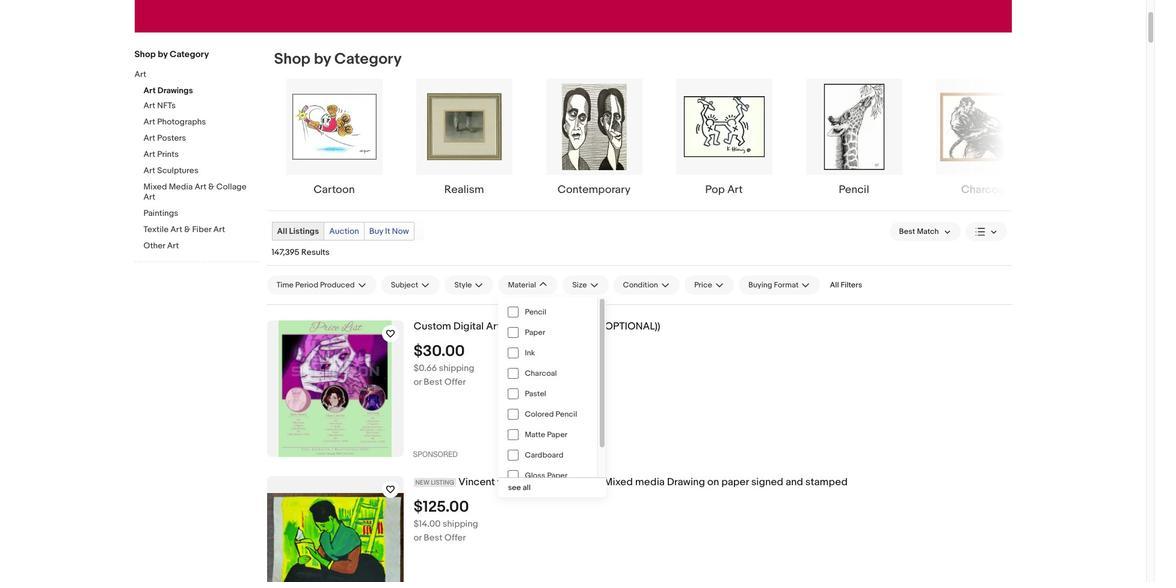 Task type: describe. For each thing, give the bounding box(es) containing it.
pop art image
[[676, 79, 772, 175]]

see all
[[508, 483, 531, 493]]

contemporary link
[[534, 79, 654, 198]]

all listings link
[[272, 223, 324, 240]]

category for art link
[[170, 49, 209, 60]]

media
[[169, 182, 193, 192]]

shop by category for art link
[[134, 49, 209, 60]]

pastel link
[[498, 384, 598, 404]]

digital
[[453, 321, 484, 333]]

paper for gloss paper
[[547, 471, 568, 481]]

pastel
[[525, 389, 546, 399]]

gloss paper
[[525, 471, 568, 481]]

textile
[[143, 224, 169, 235]]

colored pencil link
[[498, 404, 598, 425]]

material button
[[498, 276, 558, 295]]

by for art link
[[158, 49, 168, 60]]

shipping for $125.00
[[443, 518, 478, 530]]

art link
[[134, 69, 249, 81]]

0 horizontal spatial &
[[184, 224, 190, 235]]

matte paper
[[525, 430, 567, 440]]

fiber
[[192, 224, 211, 235]]

$14.00
[[414, 518, 441, 530]]

category for the cartoon link
[[334, 50, 402, 69]]

colored pencil
[[525, 410, 577, 419]]

optional))
[[605, 321, 660, 333]]

nfts
[[157, 100, 176, 111]]

0 vertical spatial charcoal link
[[924, 79, 1044, 198]]

shop by category for the cartoon link
[[274, 50, 402, 69]]

buy it now
[[369, 226, 409, 236]]

w
[[593, 321, 603, 333]]

art prints link
[[143, 149, 258, 161]]

paper for matte paper
[[547, 430, 567, 440]]

all listings
[[277, 226, 319, 236]]

1 horizontal spatial charcoal
[[961, 183, 1007, 197]]

cardboard
[[525, 451, 563, 460]]

gloss paper link
[[498, 466, 598, 486]]

vincent
[[458, 476, 495, 488]]

new
[[415, 479, 429, 487]]

other
[[143, 241, 165, 251]]

$125.00 $14.00 shipping or best offer
[[414, 498, 478, 544]]

paintings
[[143, 208, 178, 218]]

147,395 results
[[272, 247, 330, 257]]

filters
[[841, 280, 862, 290]]

new listing vincent van gogh (handmade) mixed media drawing on paper signed and stamped
[[415, 476, 848, 488]]

$30.00 $0.66 shipping or best offer
[[414, 342, 474, 388]]

or for $125.00
[[414, 532, 422, 544]]

((nsf-
[[564, 321, 593, 333]]

cartoon
[[314, 183, 355, 197]]

pencil image
[[806, 79, 902, 175]]

mixed inside art art drawings art nfts art photographs art posters art prints art sculptures mixed media art & collage art paintings textile art & fiber art other art
[[143, 182, 167, 192]]

listing
[[431, 479, 454, 487]]

realism link
[[404, 79, 524, 198]]

realism image
[[416, 79, 512, 175]]

buy it now link
[[364, 223, 414, 240]]

gloss
[[525, 471, 545, 481]]

$125.00
[[414, 498, 469, 517]]

1 vertical spatial charcoal link
[[498, 363, 598, 384]]

sculptures
[[157, 165, 199, 176]]

$30.00
[[414, 342, 465, 361]]

collage
[[216, 182, 246, 192]]

art posters link
[[143, 133, 258, 144]]

see all button
[[498, 478, 607, 497]]

results
[[301, 247, 330, 257]]

paper link
[[498, 322, 598, 343]]

sponsored
[[413, 451, 458, 459]]

or for $30.00
[[414, 376, 422, 388]]

gogh
[[516, 476, 543, 488]]

art photographs link
[[143, 117, 258, 128]]

realism
[[444, 183, 484, 197]]

commission
[[503, 321, 562, 333]]

ink
[[525, 348, 535, 358]]

art sculptures link
[[143, 165, 258, 177]]

contemporary image
[[546, 79, 642, 175]]



Task type: vqa. For each thing, say whether or not it's contained in the screenshot.
left Pencil
yes



Task type: locate. For each thing, give the bounding box(es) containing it.
all filters
[[830, 280, 862, 290]]

0 horizontal spatial shop by category
[[134, 49, 209, 60]]

& down art sculptures link
[[208, 182, 214, 192]]

0 horizontal spatial shop
[[134, 49, 156, 60]]

auction
[[329, 226, 359, 236]]

cartoon image
[[286, 79, 382, 175]]

tap to watch item - vincent van gogh (handmade) mixed media drawing on paper signed and stamped image
[[382, 481, 399, 498]]

custom digital art commission ((nsf-w optional)) link
[[414, 321, 1012, 333]]

2 or from the top
[[414, 532, 422, 544]]

1 horizontal spatial pencil link
[[794, 79, 914, 198]]

charcoal image
[[936, 79, 1032, 175]]

and
[[786, 476, 803, 488]]

shipping for $30.00
[[439, 363, 474, 374]]

1 horizontal spatial shop by category
[[274, 50, 402, 69]]

0 vertical spatial mixed
[[143, 182, 167, 192]]

1 horizontal spatial &
[[208, 182, 214, 192]]

0 horizontal spatial charcoal link
[[498, 363, 598, 384]]

or
[[414, 376, 422, 388], [414, 532, 422, 544]]

matte
[[525, 430, 545, 440]]

pencil for rightmost pencil link
[[839, 183, 869, 197]]

1 vertical spatial mixed
[[604, 476, 633, 488]]

1 horizontal spatial shop
[[274, 50, 310, 69]]

shop for the cartoon link
[[274, 50, 310, 69]]

or down '$14.00'
[[414, 532, 422, 544]]

offer
[[444, 376, 466, 388], [444, 532, 466, 544]]

1 best from the top
[[424, 376, 442, 388]]

0 horizontal spatial by
[[158, 49, 168, 60]]

2 vertical spatial pencil
[[556, 410, 577, 419]]

shipping down $125.00
[[443, 518, 478, 530]]

custom digital art commission ((nsf-w optional))
[[414, 321, 660, 333]]

offer down $125.00
[[444, 532, 466, 544]]

art art drawings art nfts art photographs art posters art prints art sculptures mixed media art & collage art paintings textile art & fiber art other art
[[134, 69, 246, 251]]

or inside $125.00 $14.00 shipping or best offer
[[414, 532, 422, 544]]

all left the filters
[[830, 280, 839, 290]]

& left fiber
[[184, 224, 190, 235]]

all
[[523, 483, 531, 493]]

material
[[508, 280, 536, 290]]

paper
[[721, 476, 749, 488]]

0 vertical spatial pencil link
[[794, 79, 914, 198]]

1 vertical spatial paper
[[547, 430, 567, 440]]

buy
[[369, 226, 383, 236]]

category
[[170, 49, 209, 60], [334, 50, 402, 69]]

2 best from the top
[[424, 532, 442, 544]]

stamped
[[805, 476, 848, 488]]

0 vertical spatial offer
[[444, 376, 466, 388]]

ink link
[[498, 343, 598, 363]]

&
[[208, 182, 214, 192], [184, 224, 190, 235]]

prints
[[157, 149, 179, 159]]

vincent van gogh (handmade) mixed media drawing on paper signed and stamped image
[[267, 494, 403, 582]]

art nfts link
[[143, 100, 258, 112]]

auction link
[[324, 223, 364, 240]]

pop
[[705, 183, 725, 197]]

0 vertical spatial all
[[277, 226, 287, 236]]

1 vertical spatial &
[[184, 224, 190, 235]]

all inside button
[[830, 280, 839, 290]]

cartoon link
[[274, 79, 394, 198]]

pop art link
[[664, 79, 784, 198]]

tap to watch item - custom digital art commission ((nsf-w optional)) image
[[382, 325, 399, 342]]

shop
[[134, 49, 156, 60], [274, 50, 310, 69]]

paper
[[525, 328, 545, 337], [547, 430, 567, 440], [547, 471, 568, 481]]

1 vertical spatial or
[[414, 532, 422, 544]]

0 vertical spatial or
[[414, 376, 422, 388]]

1 horizontal spatial mixed
[[604, 476, 633, 488]]

textile art & fiber art link
[[143, 224, 258, 236]]

best for $30.00
[[424, 376, 442, 388]]

drawing
[[667, 476, 705, 488]]

all for all filters
[[830, 280, 839, 290]]

offer for $30.00
[[444, 376, 466, 388]]

paper inside 'gloss paper' "link"
[[547, 471, 568, 481]]

cardboard link
[[498, 445, 598, 466]]

paper right gloss
[[547, 471, 568, 481]]

colored
[[525, 410, 554, 419]]

0 vertical spatial pencil
[[839, 183, 869, 197]]

shipping inside $30.00 $0.66 shipping or best offer
[[439, 363, 474, 374]]

1 horizontal spatial by
[[314, 50, 331, 69]]

paper inside paper link
[[525, 328, 545, 337]]

1 or from the top
[[414, 376, 422, 388]]

all
[[277, 226, 287, 236], [830, 280, 839, 290]]

1 vertical spatial shipping
[[443, 518, 478, 530]]

1 vertical spatial all
[[830, 280, 839, 290]]

by for the cartoon link
[[314, 50, 331, 69]]

0 horizontal spatial pencil
[[525, 307, 546, 317]]

shop for art link
[[134, 49, 156, 60]]

1 vertical spatial charcoal
[[525, 369, 557, 378]]

all for all listings
[[277, 226, 287, 236]]

0 horizontal spatial charcoal
[[525, 369, 557, 378]]

shop by category
[[134, 49, 209, 60], [274, 50, 402, 69]]

best down '$14.00'
[[424, 532, 442, 544]]

offer inside $125.00 $14.00 shipping or best offer
[[444, 532, 466, 544]]

1 offer from the top
[[444, 376, 466, 388]]

2 horizontal spatial pencil
[[839, 183, 869, 197]]

signed
[[751, 476, 783, 488]]

0 vertical spatial shipping
[[439, 363, 474, 374]]

listings
[[289, 226, 319, 236]]

paper up ink
[[525, 328, 545, 337]]

van
[[497, 476, 513, 488]]

all up 147,395
[[277, 226, 287, 236]]

or inside $30.00 $0.66 shipping or best offer
[[414, 376, 422, 388]]

all filters button
[[825, 276, 867, 295]]

see
[[508, 483, 521, 493]]

2 vertical spatial paper
[[547, 471, 568, 481]]

offer for $125.00
[[444, 532, 466, 544]]

pop art
[[705, 183, 743, 197]]

1 horizontal spatial category
[[334, 50, 402, 69]]

photographs
[[157, 117, 206, 127]]

$0.66
[[414, 363, 437, 374]]

pencil link
[[794, 79, 914, 198], [498, 302, 598, 322]]

1 horizontal spatial charcoal link
[[924, 79, 1044, 198]]

paper down colored pencil
[[547, 430, 567, 440]]

pencil
[[839, 183, 869, 197], [525, 307, 546, 317], [556, 410, 577, 419]]

147,395
[[272, 247, 299, 257]]

best inside $30.00 $0.66 shipping or best offer
[[424, 376, 442, 388]]

0 horizontal spatial all
[[277, 226, 287, 236]]

charcoal link
[[924, 79, 1044, 198], [498, 363, 598, 384]]

0 horizontal spatial pencil link
[[498, 302, 598, 322]]

0 horizontal spatial mixed
[[143, 182, 167, 192]]

best for $125.00
[[424, 532, 442, 544]]

1 vertical spatial offer
[[444, 532, 466, 544]]

0 vertical spatial &
[[208, 182, 214, 192]]

posters
[[157, 133, 186, 143]]

2 offer from the top
[[444, 532, 466, 544]]

mixed
[[143, 182, 167, 192], [604, 476, 633, 488]]

0 vertical spatial charcoal
[[961, 183, 1007, 197]]

paintings link
[[143, 208, 258, 220]]

best down the $0.66
[[424, 376, 442, 388]]

custom digital art commission ((nsf-w optional)) image
[[279, 321, 391, 457]]

drawings
[[157, 85, 193, 96]]

1 horizontal spatial all
[[830, 280, 839, 290]]

1 horizontal spatial pencil
[[556, 410, 577, 419]]

media
[[635, 476, 665, 488]]

shipping down "$30.00" on the left bottom
[[439, 363, 474, 374]]

custom
[[414, 321, 451, 333]]

best
[[424, 376, 442, 388], [424, 532, 442, 544]]

0 horizontal spatial category
[[170, 49, 209, 60]]

0 vertical spatial best
[[424, 376, 442, 388]]

1 vertical spatial pencil
[[525, 307, 546, 317]]

art
[[134, 69, 146, 79], [143, 85, 156, 96], [143, 100, 155, 111], [143, 117, 155, 127], [143, 133, 155, 143], [143, 149, 155, 159], [143, 165, 155, 176], [195, 182, 206, 192], [727, 183, 743, 197], [143, 192, 155, 202], [170, 224, 182, 235], [213, 224, 225, 235], [167, 241, 179, 251], [486, 321, 501, 333]]

charcoal
[[961, 183, 1007, 197], [525, 369, 557, 378]]

(handmade)
[[545, 476, 602, 488]]

mixed media art & collage art link
[[143, 182, 258, 203]]

contemporary
[[557, 183, 631, 197]]

best inside $125.00 $14.00 shipping or best offer
[[424, 532, 442, 544]]

pencil for left pencil link
[[525, 307, 546, 317]]

paper inside matte paper link
[[547, 430, 567, 440]]

now
[[392, 226, 409, 236]]

it
[[385, 226, 390, 236]]

1 vertical spatial best
[[424, 532, 442, 544]]

other art link
[[143, 241, 258, 252]]

matte paper link
[[498, 425, 598, 445]]

offer down "$30.00" on the left bottom
[[444, 376, 466, 388]]

offer inside $30.00 $0.66 shipping or best offer
[[444, 376, 466, 388]]

shipping
[[439, 363, 474, 374], [443, 518, 478, 530]]

shipping inside $125.00 $14.00 shipping or best offer
[[443, 518, 478, 530]]

0 vertical spatial paper
[[525, 328, 545, 337]]

1 vertical spatial pencil link
[[498, 302, 598, 322]]

or down the $0.66
[[414, 376, 422, 388]]

on
[[707, 476, 719, 488]]



